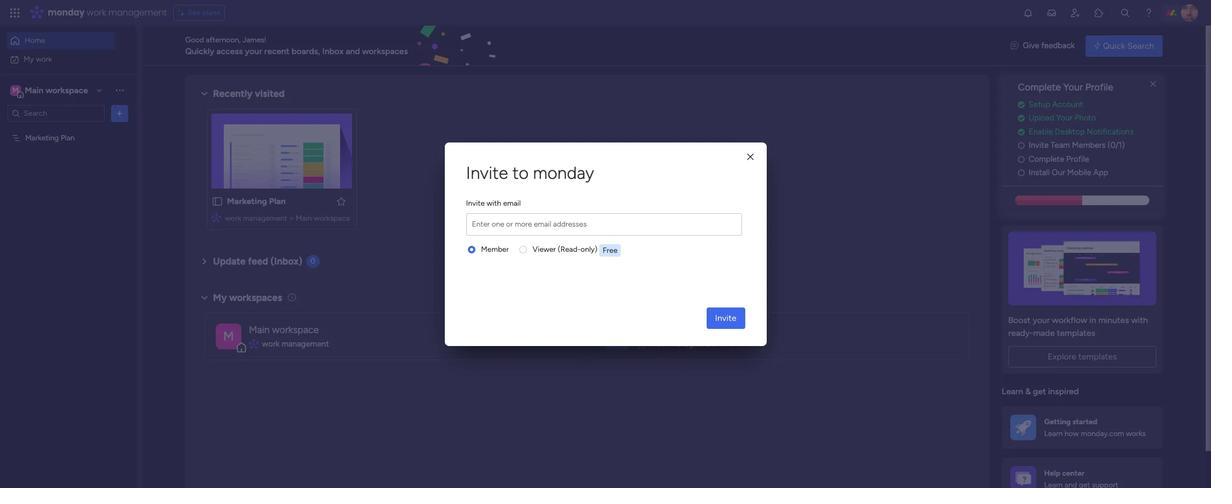 Task type: describe. For each thing, give the bounding box(es) containing it.
boost your workflow in minutes with ready-made templates
[[1008, 315, 1148, 339]]

boards,
[[292, 46, 320, 56]]

invite for invite to monday
[[466, 163, 508, 183]]

component image for work management > main workspace
[[211, 213, 221, 222]]

help
[[1044, 469, 1060, 478]]

my work button
[[6, 51, 115, 68]]

complete profile
[[1029, 154, 1089, 164]]

inspired
[[1048, 387, 1079, 397]]

ready-
[[1008, 328, 1033, 339]]

getting
[[1044, 418, 1071, 427]]

help image
[[1144, 8, 1154, 18]]

your for upload
[[1056, 113, 1073, 123]]

with inside boost your workflow in minutes with ready-made templates
[[1131, 315, 1148, 326]]

update
[[213, 256, 246, 268]]

invite to monday
[[466, 163, 594, 183]]

work for component icon
[[650, 340, 668, 349]]

setup account
[[1029, 100, 1083, 109]]

close image
[[747, 153, 754, 162]]

component image for work management
[[249, 340, 258, 349]]

email
[[503, 199, 521, 208]]

give
[[1023, 41, 1039, 51]]

workspace image for main
[[216, 324, 241, 350]]

setup
[[1029, 100, 1050, 109]]

notifications image
[[1023, 8, 1034, 18]]

quick search
[[1103, 41, 1154, 51]]

with inside invite to monday dialog
[[487, 199, 501, 208]]

project planning
[[637, 325, 707, 336]]

inbox
[[322, 46, 344, 56]]

photo
[[1075, 113, 1096, 123]]

install our mobile app
[[1029, 168, 1108, 178]]

explore
[[1048, 352, 1076, 362]]

explore templates
[[1048, 352, 1117, 362]]

>
[[289, 214, 294, 223]]

m for workspace image containing m
[[223, 329, 234, 344]]

main inside workspace selection element
[[25, 85, 44, 95]]

complete profile link
[[1018, 153, 1163, 165]]

v2 bolt switch image
[[1094, 40, 1101, 52]]

main workspace inside workspace selection element
[[25, 85, 88, 95]]

work management for p
[[650, 340, 717, 349]]

get
[[1033, 387, 1046, 397]]

work for component image associated with work management
[[262, 340, 280, 349]]

members
[[1072, 141, 1106, 150]]

to
[[512, 163, 529, 183]]

plans
[[202, 8, 220, 17]]

0
[[311, 257, 315, 266]]

works
[[1126, 430, 1146, 439]]

Enter one or more email addresses text field
[[469, 214, 739, 235]]

planning
[[671, 325, 707, 336]]

upload your photo
[[1029, 113, 1096, 123]]

marketing inside list box
[[25, 133, 59, 142]]

quickly
[[185, 46, 214, 56]]

my workspaces
[[213, 292, 282, 304]]

help center
[[1044, 469, 1085, 478]]

and
[[346, 46, 360, 56]]

visited
[[255, 88, 285, 100]]

desktop
[[1055, 127, 1085, 137]]

monday.com
[[1081, 430, 1124, 439]]

mobile
[[1067, 168, 1092, 178]]

boost
[[1008, 315, 1031, 326]]

enable desktop notifications link
[[1018, 126, 1163, 138]]

marketing plan inside marketing plan list box
[[25, 133, 75, 142]]

our
[[1052, 168, 1065, 178]]

check circle image for enable
[[1018, 128, 1025, 136]]

team
[[1051, 141, 1070, 150]]

started
[[1073, 418, 1098, 427]]

close recently visited image
[[198, 87, 211, 100]]

workspace image
[[10, 85, 21, 96]]

recently visited
[[213, 88, 285, 100]]

install our mobile app link
[[1018, 167, 1163, 179]]

dapulse x slim image
[[1147, 78, 1160, 91]]

1 horizontal spatial main
[[249, 325, 270, 336]]

member
[[481, 245, 509, 254]]

workspaces inside good afternoon, james! quickly access your recent boards, inbox and workspaces
[[362, 46, 408, 56]]

v2 user feedback image
[[1011, 40, 1019, 52]]

how
[[1065, 430, 1079, 439]]

component image
[[637, 340, 646, 349]]

select product image
[[10, 8, 20, 18]]

check circle image
[[1018, 101, 1025, 109]]

viewer (read-only)
[[533, 245, 597, 254]]

work management for m
[[262, 340, 329, 349]]

upload
[[1029, 113, 1054, 123]]

invite team members (0/1)
[[1029, 141, 1125, 150]]

apps image
[[1094, 8, 1104, 18]]

home
[[25, 36, 45, 45]]

good afternoon, james! quickly access your recent boards, inbox and workspaces
[[185, 35, 408, 56]]

enable
[[1029, 127, 1053, 137]]

my work
[[24, 54, 52, 64]]

public board image
[[211, 196, 223, 208]]

complete your profile
[[1018, 82, 1114, 93]]

install
[[1029, 168, 1050, 178]]

monday work management
[[48, 6, 167, 19]]

afternoon,
[[206, 35, 241, 44]]

search
[[1128, 41, 1154, 51]]



Task type: locate. For each thing, give the bounding box(es) containing it.
main down "my workspaces"
[[249, 325, 270, 336]]

component image down public board icon
[[211, 213, 221, 222]]

templates down workflow
[[1057, 328, 1095, 339]]

your inside boost your workflow in minutes with ready-made templates
[[1033, 315, 1050, 326]]

access
[[216, 46, 243, 56]]

1 vertical spatial profile
[[1066, 154, 1089, 164]]

0 vertical spatial main workspace
[[25, 85, 88, 95]]

learn left &
[[1002, 387, 1023, 397]]

workspace image containing m
[[216, 324, 241, 350]]

your down account at the right top of page
[[1056, 113, 1073, 123]]

2 work management from the left
[[650, 340, 717, 349]]

component image
[[211, 213, 221, 222], [249, 340, 258, 349]]

circle o image inside complete profile link
[[1018, 156, 1025, 164]]

templates inside button
[[1079, 352, 1117, 362]]

1 horizontal spatial with
[[1131, 315, 1148, 326]]

invite button
[[707, 308, 745, 329]]

workspace image containing p
[[604, 324, 629, 350]]

plan up the work management > main workspace
[[269, 196, 286, 207]]

1 vertical spatial main
[[296, 214, 312, 223]]

(0/1)
[[1108, 141, 1125, 150]]

enable desktop notifications
[[1029, 127, 1134, 137]]

1 vertical spatial monday
[[533, 163, 594, 183]]

your
[[245, 46, 262, 56], [1033, 315, 1050, 326]]

0 vertical spatial profile
[[1085, 82, 1114, 93]]

0 horizontal spatial marketing
[[25, 133, 59, 142]]

my for my workspaces
[[213, 292, 227, 304]]

plan
[[61, 133, 75, 142], [269, 196, 286, 207]]

made
[[1033, 328, 1055, 339]]

1 vertical spatial your
[[1056, 113, 1073, 123]]

0 vertical spatial templates
[[1057, 328, 1095, 339]]

0 vertical spatial plan
[[61, 133, 75, 142]]

notifications
[[1087, 127, 1134, 137]]

explore templates button
[[1008, 347, 1156, 368]]

your up account at the right top of page
[[1063, 82, 1083, 93]]

work down project
[[650, 340, 668, 349]]

good
[[185, 35, 204, 44]]

1 vertical spatial main workspace
[[249, 325, 319, 336]]

0 vertical spatial complete
[[1018, 82, 1061, 93]]

monday up home button
[[48, 6, 85, 19]]

m inside workspace icon
[[12, 86, 19, 95]]

1 vertical spatial complete
[[1029, 154, 1064, 164]]

circle o image for invite
[[1018, 142, 1025, 150]]

m inside workspace image
[[223, 329, 234, 344]]

1 horizontal spatial workspaces
[[362, 46, 408, 56]]

0 vertical spatial circle o image
[[1018, 142, 1025, 150]]

main workspace
[[25, 85, 88, 95], [249, 325, 319, 336]]

0 vertical spatial workspace
[[46, 85, 88, 95]]

1 vertical spatial my
[[213, 292, 227, 304]]

1 vertical spatial component image
[[249, 340, 258, 349]]

inbox image
[[1046, 8, 1057, 18]]

0 horizontal spatial with
[[487, 199, 501, 208]]

with left email
[[487, 199, 501, 208]]

your up 'made'
[[1033, 315, 1050, 326]]

0 horizontal spatial workspaces
[[229, 292, 282, 304]]

1 vertical spatial your
[[1033, 315, 1050, 326]]

&
[[1025, 387, 1031, 397]]

search everything image
[[1120, 8, 1131, 18]]

0 vertical spatial main
[[25, 85, 44, 95]]

check circle image
[[1018, 114, 1025, 123], [1018, 128, 1025, 136]]

0 horizontal spatial work management
[[262, 340, 329, 349]]

0 horizontal spatial learn
[[1002, 387, 1023, 397]]

0 vertical spatial learn
[[1002, 387, 1023, 397]]

circle o image
[[1018, 142, 1025, 150], [1018, 156, 1025, 164]]

workspace image down "my workspaces"
[[216, 324, 241, 350]]

0 horizontal spatial component image
[[211, 213, 221, 222]]

complete up setup
[[1018, 82, 1061, 93]]

workspace image
[[216, 324, 241, 350], [604, 324, 629, 350]]

1 vertical spatial with
[[1131, 315, 1148, 326]]

plan down search in workspace field
[[61, 133, 75, 142]]

0 vertical spatial my
[[24, 54, 34, 64]]

m for workspace icon
[[12, 86, 19, 95]]

close my workspaces image
[[198, 292, 211, 305]]

0 horizontal spatial monday
[[48, 6, 85, 19]]

0 vertical spatial with
[[487, 199, 501, 208]]

james peterson image
[[1181, 4, 1198, 21]]

work inside button
[[36, 54, 52, 64]]

my inside my work button
[[24, 54, 34, 64]]

profile up setup account link
[[1085, 82, 1114, 93]]

0 horizontal spatial m
[[12, 86, 19, 95]]

0 horizontal spatial main workspace
[[25, 85, 88, 95]]

1 vertical spatial circle o image
[[1018, 156, 1025, 164]]

add to favorites image
[[336, 196, 347, 207]]

0 vertical spatial your
[[245, 46, 262, 56]]

marketing down search in workspace field
[[25, 133, 59, 142]]

0 vertical spatial m
[[12, 86, 19, 95]]

1 circle o image from the top
[[1018, 142, 1025, 150]]

work down "home"
[[36, 54, 52, 64]]

0 horizontal spatial my
[[24, 54, 34, 64]]

work management
[[262, 340, 329, 349], [650, 340, 717, 349]]

0 horizontal spatial workspace image
[[216, 324, 241, 350]]

quick search button
[[1086, 35, 1163, 57]]

free
[[603, 246, 618, 255]]

your for complete
[[1063, 82, 1083, 93]]

2 check circle image from the top
[[1018, 128, 1025, 136]]

2 horizontal spatial main
[[296, 214, 312, 223]]

feedback
[[1041, 41, 1075, 51]]

(inbox)
[[270, 256, 302, 268]]

2 vertical spatial main
[[249, 325, 270, 336]]

2 vertical spatial workspace
[[272, 325, 319, 336]]

1 horizontal spatial component image
[[249, 340, 258, 349]]

1 horizontal spatial marketing plan
[[227, 196, 286, 207]]

Search in workspace field
[[23, 107, 90, 120]]

marketing
[[25, 133, 59, 142], [227, 196, 267, 207]]

workspace selection element
[[10, 84, 90, 98]]

learn & get inspired
[[1002, 387, 1079, 397]]

recently
[[213, 88, 253, 100]]

circle o image
[[1018, 169, 1025, 177]]

invite for invite team members (0/1)
[[1029, 141, 1049, 150]]

1 horizontal spatial learn
[[1044, 430, 1063, 439]]

invite for invite with email
[[466, 199, 485, 208]]

check circle image inside upload your photo link
[[1018, 114, 1025, 123]]

check circle image for upload
[[1018, 114, 1025, 123]]

1 check circle image from the top
[[1018, 114, 1025, 123]]

invite inside button
[[715, 313, 737, 323]]

your inside good afternoon, james! quickly access your recent boards, inbox and workspaces
[[245, 46, 262, 56]]

account
[[1052, 100, 1083, 109]]

0 horizontal spatial main
[[25, 85, 44, 95]]

0 vertical spatial monday
[[48, 6, 85, 19]]

viewer
[[533, 245, 556, 254]]

help center element
[[1002, 458, 1163, 489]]

home button
[[6, 32, 115, 49]]

check circle image down check circle image
[[1018, 114, 1025, 123]]

2 workspace image from the left
[[604, 324, 629, 350]]

getting started element
[[1002, 407, 1163, 450]]

setup account link
[[1018, 99, 1163, 111]]

1 vertical spatial workspaces
[[229, 292, 282, 304]]

0 vertical spatial workspaces
[[362, 46, 408, 56]]

invite members image
[[1070, 8, 1081, 18]]

workspaces down update feed (inbox)
[[229, 292, 282, 304]]

1 vertical spatial check circle image
[[1018, 128, 1025, 136]]

plan inside list box
[[61, 133, 75, 142]]

component image down "my workspaces"
[[249, 340, 258, 349]]

0 vertical spatial marketing
[[25, 133, 59, 142]]

0 vertical spatial your
[[1063, 82, 1083, 93]]

my for my work
[[24, 54, 34, 64]]

marketing plan down search in workspace field
[[25, 133, 75, 142]]

work up home button
[[87, 6, 106, 19]]

1 vertical spatial plan
[[269, 196, 286, 207]]

work for component image related to work management > main workspace
[[225, 214, 241, 223]]

my right close my workspaces 'image'
[[213, 292, 227, 304]]

templates right 'explore'
[[1079, 352, 1117, 362]]

complete for complete your profile
[[1018, 82, 1061, 93]]

profile down invite team members (0/1)
[[1066, 154, 1089, 164]]

2 circle o image from the top
[[1018, 156, 1025, 164]]

1 vertical spatial workspace
[[314, 214, 350, 223]]

your down james!
[[245, 46, 262, 56]]

(read-
[[558, 245, 581, 254]]

quick
[[1103, 41, 1126, 51]]

main workspace up search in workspace field
[[25, 85, 88, 95]]

1 vertical spatial m
[[223, 329, 234, 344]]

invite with email
[[466, 199, 521, 208]]

profile inside complete profile link
[[1066, 154, 1089, 164]]

learn
[[1002, 387, 1023, 397], [1044, 430, 1063, 439]]

upload your photo link
[[1018, 112, 1163, 124]]

work
[[87, 6, 106, 19], [36, 54, 52, 64], [225, 214, 241, 223], [262, 340, 280, 349], [650, 340, 668, 349]]

check circle image left enable
[[1018, 128, 1025, 136]]

my down "home"
[[24, 54, 34, 64]]

1 horizontal spatial monday
[[533, 163, 594, 183]]

1 horizontal spatial plan
[[269, 196, 286, 207]]

workspaces right and
[[362, 46, 408, 56]]

1 vertical spatial learn
[[1044, 430, 1063, 439]]

templates image image
[[1012, 232, 1153, 306]]

p
[[613, 329, 620, 344]]

with
[[487, 199, 501, 208], [1131, 315, 1148, 326]]

1 horizontal spatial your
[[1033, 315, 1050, 326]]

monday inside dialog
[[533, 163, 594, 183]]

option
[[0, 128, 137, 130]]

with right minutes
[[1131, 315, 1148, 326]]

1 horizontal spatial main workspace
[[249, 325, 319, 336]]

0 horizontal spatial marketing plan
[[25, 133, 75, 142]]

see plans
[[188, 8, 220, 17]]

project
[[637, 325, 668, 336]]

give feedback
[[1023, 41, 1075, 51]]

marketing plan list box
[[0, 127, 137, 292]]

minutes
[[1098, 315, 1129, 326]]

m
[[12, 86, 19, 95], [223, 329, 234, 344]]

0 vertical spatial marketing plan
[[25, 133, 75, 142]]

check circle image inside enable desktop notifications link
[[1018, 128, 1025, 136]]

see plans button
[[173, 5, 225, 21]]

invite for invite
[[715, 313, 737, 323]]

1 horizontal spatial m
[[223, 329, 234, 344]]

workflow
[[1052, 315, 1087, 326]]

app
[[1093, 168, 1108, 178]]

marketing right public board icon
[[227, 196, 267, 207]]

main workspace down "my workspaces"
[[249, 325, 319, 336]]

work management > main workspace
[[225, 214, 350, 223]]

1 horizontal spatial my
[[213, 292, 227, 304]]

0 horizontal spatial your
[[245, 46, 262, 56]]

complete for complete profile
[[1029, 154, 1064, 164]]

main right workspace icon
[[25, 85, 44, 95]]

learn inside getting started learn how monday.com works
[[1044, 430, 1063, 439]]

monday right to
[[533, 163, 594, 183]]

only)
[[581, 245, 597, 254]]

1 vertical spatial marketing
[[227, 196, 267, 207]]

monday
[[48, 6, 85, 19], [533, 163, 594, 183]]

0 vertical spatial check circle image
[[1018, 114, 1025, 123]]

in
[[1090, 315, 1096, 326]]

1 vertical spatial templates
[[1079, 352, 1117, 362]]

management
[[108, 6, 167, 19], [243, 214, 287, 223], [282, 340, 329, 349], [670, 340, 717, 349]]

marketing plan
[[25, 133, 75, 142], [227, 196, 286, 207]]

marketing plan up the work management > main workspace
[[227, 196, 286, 207]]

1 horizontal spatial workspace image
[[604, 324, 629, 350]]

1 horizontal spatial work management
[[650, 340, 717, 349]]

workspace image left component icon
[[604, 324, 629, 350]]

invite team members (0/1) link
[[1018, 140, 1163, 152]]

0 vertical spatial component image
[[211, 213, 221, 222]]

0 horizontal spatial plan
[[61, 133, 75, 142]]

main
[[25, 85, 44, 95], [296, 214, 312, 223], [249, 325, 270, 336]]

1 vertical spatial marketing plan
[[227, 196, 286, 207]]

open update feed (inbox) image
[[198, 255, 211, 268]]

update feed (inbox)
[[213, 256, 302, 268]]

see
[[188, 8, 201, 17]]

getting started learn how monday.com works
[[1044, 418, 1146, 439]]

recent
[[264, 46, 290, 56]]

james!
[[243, 35, 266, 44]]

invite
[[1029, 141, 1049, 150], [466, 163, 508, 183], [466, 199, 485, 208], [715, 313, 737, 323]]

templates inside boost your workflow in minutes with ready-made templates
[[1057, 328, 1095, 339]]

workspaces
[[362, 46, 408, 56], [229, 292, 282, 304]]

1 horizontal spatial marketing
[[227, 196, 267, 207]]

complete
[[1018, 82, 1061, 93], [1029, 154, 1064, 164]]

circle o image inside invite team members (0/1) link
[[1018, 142, 1025, 150]]

workspace inside workspace selection element
[[46, 85, 88, 95]]

1 workspace image from the left
[[216, 324, 241, 350]]

complete up install
[[1029, 154, 1064, 164]]

circle o image for complete
[[1018, 156, 1025, 164]]

learn down getting
[[1044, 430, 1063, 439]]

invite to monday dialog
[[445, 142, 767, 346]]

main right >
[[296, 214, 312, 223]]

workspace image for project
[[604, 324, 629, 350]]

work up "update"
[[225, 214, 241, 223]]

work down "my workspaces"
[[262, 340, 280, 349]]

my
[[24, 54, 34, 64], [213, 292, 227, 304]]

1 work management from the left
[[262, 340, 329, 349]]



Task type: vqa. For each thing, say whether or not it's contained in the screenshot.
ADD inside heading
no



